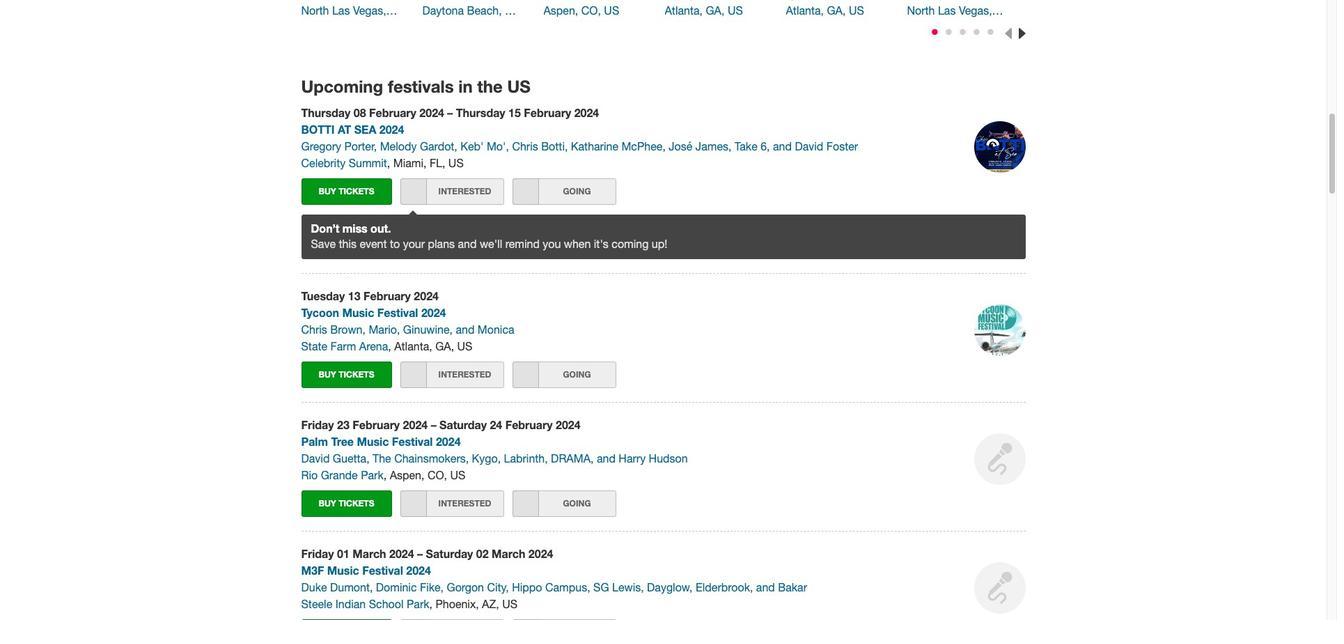 Task type: describe. For each thing, give the bounding box(es) containing it.
m3f
[[301, 564, 324, 577]]

the
[[373, 452, 391, 465]]

15
[[509, 106, 521, 119]]

city,
[[487, 581, 509, 594]]

buy for tycoon music festival 2024
[[319, 370, 336, 380]]

going button for festival
[[512, 491, 616, 517]]

mcphee,
[[622, 140, 666, 152]]

2 atlanta, ga, us link from the left
[[786, 0, 894, 19]]

2024 inside tycoon music festival 2024 chris brown, mario, ginuwine, and monica state farm arena , atlanta, ga, us
[[422, 306, 446, 319]]

festival for tycoon
[[378, 306, 418, 319]]

us inside m3f music festival 2024 duke dumont, dominic fike, gorgon city, hippo campus, sg lewis, dayglow, elderbrook, and bakar steele indian school park , phoenix, az, us
[[502, 598, 518, 611]]

botti at sea 2024 gregory porter, melody gardot, keb' mo', chris botti, katharine mcphee, josé james, take 6, and david foster celebrity summit , miami, fl, us
[[301, 122, 859, 169]]

interested for palm tree music festival 2024
[[439, 498, 492, 509]]

23
[[337, 418, 350, 432]]

your
[[403, 238, 425, 250]]

elderbrook,
[[696, 581, 753, 594]]

co, inside "palm tree music festival 2024 david guetta, the chainsmokers, kygo, labrinth, drama, and harry hudson rio grande park , aspen, co, us"
[[428, 469, 447, 482]]

2024 inside botti at sea 2024 gregory porter, melody gardot, keb' mo', chris botti, katharine mcphee, josé james, take 6, and david foster celebrity summit , miami, fl, us
[[380, 122, 404, 136]]

02
[[477, 547, 489, 560]]

6,
[[761, 140, 770, 152]]

when
[[564, 238, 591, 250]]

1 north las vegas, nv, us link from the left
[[301, 0, 424, 19]]

guetta,
[[333, 452, 370, 465]]

daytona beach, fl, us
[[423, 4, 539, 17]]

plans
[[428, 238, 455, 250]]

february right 24
[[506, 418, 553, 432]]

, inside botti at sea 2024 gregory porter, melody gardot, keb' mo', chris botti, katharine mcphee, josé james, take 6, and david foster celebrity summit , miami, fl, us
[[387, 156, 390, 169]]

1 march from the left
[[353, 547, 386, 560]]

interested button for tycoon music festival 2024
[[400, 362, 504, 388]]

summit
[[349, 156, 387, 169]]

01
[[337, 547, 350, 560]]

aspen, co, us link
[[544, 0, 651, 19]]

dominic
[[376, 581, 417, 594]]

miss
[[343, 221, 368, 234]]

david inside "palm tree music festival 2024 david guetta, the chainsmokers, kygo, labrinth, drama, and harry hudson rio grande park , aspen, co, us"
[[301, 452, 330, 465]]

daytona beach, fl, us link
[[423, 0, 539, 19]]

remind
[[506, 238, 540, 250]]

08
[[354, 106, 366, 119]]

botti
[[301, 122, 335, 136]]

and inside m3f music festival 2024 duke dumont, dominic fike, gorgon city, hippo campus, sg lewis, dayglow, elderbrook, and bakar steele indian school park , phoenix, az, us
[[757, 581, 775, 594]]

north las vegas, nv, us for second the north las vegas, nv, us link from left
[[908, 4, 1031, 17]]

take
[[735, 140, 758, 152]]

brown,
[[330, 324, 366, 336]]

friday 01 march 2024 – saturday 02 march 2024
[[301, 547, 554, 560]]

harry
[[619, 452, 646, 465]]

kygo,
[[472, 452, 501, 465]]

miami,
[[393, 156, 427, 169]]

daytona
[[423, 4, 464, 17]]

las for second the north las vegas, nv, us link from the right
[[332, 4, 350, 17]]

2024 inside m3f music festival 2024 duke dumont, dominic fike, gorgon city, hippo campus, sg lewis, dayglow, elderbrook, and bakar steele indian school park , phoenix, az, us
[[406, 564, 431, 577]]

interested button for botti at sea 2024
[[400, 178, 504, 205]]

indian
[[336, 598, 366, 611]]

out.
[[371, 221, 391, 234]]

steele indian school park link
[[301, 598, 430, 611]]

buy tickets for botti at sea 2024
[[319, 186, 375, 196]]

going for festival
[[563, 498, 591, 509]]

festival for m3f
[[362, 564, 403, 577]]

arena
[[359, 340, 388, 353]]

celebrity
[[301, 156, 346, 169]]

february for friday 23 february 2024 – saturday 24 february 2024
[[353, 418, 400, 432]]

1 going from the top
[[563, 186, 591, 196]]

labrinth,
[[504, 452, 548, 465]]

hippo
[[512, 581, 542, 594]]

2 thursday from the left
[[456, 106, 506, 119]]

2024 inside "palm tree music festival 2024 david guetta, the chainsmokers, kygo, labrinth, drama, and harry hudson rio grande park , aspen, co, us"
[[436, 435, 461, 448]]

1 atlanta, ga, us from the left
[[665, 4, 743, 17]]

at
[[338, 122, 351, 136]]

josé
[[669, 140, 693, 152]]

ga, inside tycoon music festival 2024 chris brown, mario, ginuwine, and monica state farm arena , atlanta, ga, us
[[436, 340, 454, 353]]

february for tuesday 13 february 2024
[[364, 289, 411, 303]]

save
[[311, 238, 336, 250]]

and inside tycoon music festival 2024 chris brown, mario, ginuwine, and monica state farm arena , atlanta, ga, us
[[456, 324, 475, 336]]

, inside "palm tree music festival 2024 david guetta, the chainsmokers, kygo, labrinth, drama, and harry hudson rio grande park , aspen, co, us"
[[384, 469, 387, 482]]

thursday 08 february 2024 – thursday 15 february 2024
[[301, 106, 599, 119]]

festivals
[[388, 76, 454, 96]]

sg
[[594, 581, 609, 594]]

lewis,
[[612, 581, 644, 594]]

gardot,
[[420, 140, 458, 152]]

foster
[[827, 140, 859, 152]]

mario,
[[369, 324, 400, 336]]

1 vegas, from the left
[[353, 4, 386, 17]]

botti,
[[542, 140, 568, 152]]

2 north las vegas, nv, us link from the left
[[908, 0, 1031, 19]]

james,
[[696, 140, 732, 152]]

, inside m3f music festival 2024 duke dumont, dominic fike, gorgon city, hippo campus, sg lewis, dayglow, elderbrook, and bakar steele indian school park , phoenix, az, us
[[430, 598, 433, 611]]

it's
[[594, 238, 609, 250]]

porter,
[[344, 140, 377, 152]]

upcoming festivals in the us
[[301, 76, 531, 96]]

aspen, co, us
[[544, 4, 620, 17]]

state farm arena link
[[301, 340, 388, 353]]

us inside tycoon music festival 2024 chris brown, mario, ginuwine, and monica state farm arena , atlanta, ga, us
[[457, 340, 473, 353]]

tuesday
[[301, 289, 345, 303]]

in
[[459, 76, 473, 96]]

keb'
[[461, 140, 484, 152]]

2 march from the left
[[492, 547, 526, 560]]

katharine
[[571, 140, 619, 152]]

we'll
[[480, 238, 503, 250]]

tycoon music festival 2024 chris brown, mario, ginuwine, and monica state farm arena , atlanta, ga, us
[[301, 306, 515, 353]]

interested button for palm tree music festival 2024
[[400, 491, 504, 517]]

m3f music festival 2024 image
[[974, 563, 1026, 614]]

fl, inside botti at sea 2024 gregory porter, melody gardot, keb' mo', chris botti, katharine mcphee, josé james, take 6, and david foster celebrity summit , miami, fl, us
[[430, 156, 446, 169]]

13
[[348, 289, 361, 303]]

1 tickets from the top
[[339, 186, 375, 196]]

us inside botti at sea 2024 gregory porter, melody gardot, keb' mo', chris botti, katharine mcphee, josé james, take 6, and david foster celebrity summit , miami, fl, us
[[449, 156, 464, 169]]

february for thursday 08 february 2024 – thursday 15 february 2024
[[369, 106, 417, 119]]

drama,
[[551, 452, 594, 465]]

the
[[477, 76, 503, 96]]

dayglow,
[[647, 581, 693, 594]]

tycoon
[[301, 306, 339, 319]]

music for tycoon
[[342, 306, 374, 319]]



Task type: locate. For each thing, give the bounding box(es) containing it.
saturday
[[440, 418, 487, 432], [426, 547, 473, 560]]

buy down grande
[[319, 498, 336, 509]]

2 nv, from the left
[[996, 4, 1012, 17]]

0 vertical spatial chris
[[512, 140, 538, 152]]

chris right "mo',"
[[512, 140, 538, 152]]

going button
[[512, 178, 616, 205], [512, 362, 616, 388], [512, 491, 616, 517]]

and right 6,
[[773, 140, 792, 152]]

2 north from the left
[[908, 4, 935, 17]]

2 interested from the top
[[439, 370, 492, 380]]

friday for friday 23 february 2024 – saturday 24 february 2024
[[301, 418, 334, 432]]

friday 23 february 2024 – saturday 24 february 2024
[[301, 418, 581, 432]]

0 horizontal spatial march
[[353, 547, 386, 560]]

0 horizontal spatial atlanta,
[[395, 340, 433, 353]]

atlanta, ga, us link
[[665, 0, 772, 19], [786, 0, 894, 19]]

2 horizontal spatial ga,
[[827, 4, 846, 17]]

1 horizontal spatial co,
[[582, 4, 601, 17]]

steele
[[301, 598, 333, 611]]

– up chainsmokers,
[[431, 418, 437, 432]]

rio grande park link
[[301, 469, 384, 482]]

bakar
[[778, 581, 808, 594]]

interested button up friday 23 february 2024 – saturday 24 february 2024 on the bottom of page
[[400, 362, 504, 388]]

2 vertical spatial buy tickets
[[319, 498, 375, 509]]

1 horizontal spatial march
[[492, 547, 526, 560]]

thursday up botti
[[301, 106, 351, 119]]

1 horizontal spatial ga,
[[706, 4, 725, 17]]

1 atlanta, ga, us link from the left
[[665, 0, 772, 19]]

david inside botti at sea 2024 gregory porter, melody gardot, keb' mo', chris botti, katharine mcphee, josé james, take 6, and david foster celebrity summit , miami, fl, us
[[795, 140, 824, 152]]

2 vertical spatial interested button
[[400, 491, 504, 517]]

botti at sea 2024 image
[[974, 121, 1026, 172]]

1 horizontal spatial atlanta, ga, us link
[[786, 0, 894, 19]]

– for 15
[[448, 106, 453, 119]]

beach,
[[467, 4, 502, 17]]

vegas,
[[353, 4, 386, 17], [959, 4, 993, 17]]

rio
[[301, 469, 318, 482]]

phoenix,
[[436, 598, 479, 611]]

2 interested button from the top
[[400, 362, 504, 388]]

nv, for second the north las vegas, nv, us link from the right
[[390, 4, 406, 17]]

saturday left 24
[[440, 418, 487, 432]]

mo',
[[487, 140, 509, 152]]

fl, down gardot,
[[430, 156, 446, 169]]

m3f music festival 2024 duke dumont, dominic fike, gorgon city, hippo campus, sg lewis, dayglow, elderbrook, and bakar steele indian school park , phoenix, az, us
[[301, 564, 808, 611]]

and inside "palm tree music festival 2024 david guetta, the chainsmokers, kygo, labrinth, drama, and harry hudson rio grande park , aspen, co, us"
[[597, 452, 616, 465]]

festival
[[378, 306, 418, 319], [392, 435, 433, 448], [362, 564, 403, 577]]

3 interested button from the top
[[400, 491, 504, 517]]

2 north las vegas, nv, us from the left
[[908, 4, 1031, 17]]

1 horizontal spatial thursday
[[456, 106, 506, 119]]

0 horizontal spatial nv,
[[390, 4, 406, 17]]

tree
[[331, 435, 354, 448]]

park inside m3f music festival 2024 duke dumont, dominic fike, gorgon city, hippo campus, sg lewis, dayglow, elderbrook, and bakar steele indian school park , phoenix, az, us
[[407, 598, 430, 611]]

1 going button from the top
[[512, 178, 616, 205]]

2 vertical spatial going button
[[512, 491, 616, 517]]

1 vertical spatial going button
[[512, 362, 616, 388]]

ginuwine,
[[403, 324, 453, 336]]

thursday down the
[[456, 106, 506, 119]]

festival inside tycoon music festival 2024 chris brown, mario, ginuwine, and monica state farm arena , atlanta, ga, us
[[378, 306, 418, 319]]

1 horizontal spatial fl,
[[505, 4, 521, 17]]

dumont,
[[330, 581, 373, 594]]

tuesday 13 february 2024
[[301, 289, 439, 303]]

– for 24
[[431, 418, 437, 432]]

2 horizontal spatial –
[[448, 106, 453, 119]]

north for second the north las vegas, nv, us link from left
[[908, 4, 935, 17]]

1 vertical spatial –
[[431, 418, 437, 432]]

tab list
[[925, 24, 995, 43]]

going for 2024
[[563, 370, 591, 380]]

tickets down summit
[[339, 186, 375, 196]]

1 interested from the top
[[439, 186, 492, 196]]

, down fike,
[[430, 598, 433, 611]]

0 vertical spatial david
[[795, 140, 824, 152]]

1 buy tickets from the top
[[319, 186, 375, 196]]

– up fike,
[[417, 547, 423, 560]]

this
[[339, 238, 357, 250]]

1 buy from the top
[[319, 186, 336, 196]]

february up sea
[[369, 106, 417, 119]]

state
[[301, 340, 328, 353]]

upcoming
[[301, 76, 383, 96]]

tickets for music
[[339, 370, 375, 380]]

palm tree music festival 2024 image
[[974, 434, 1026, 485]]

palm tree music festival 2024 david guetta, the chainsmokers, kygo, labrinth, drama, and harry hudson rio grande park , aspen, co, us
[[301, 435, 688, 482]]

music inside m3f music festival 2024 duke dumont, dominic fike, gorgon city, hippo campus, sg lewis, dayglow, elderbrook, and bakar steele indian school park , phoenix, az, us
[[327, 564, 359, 577]]

1 vertical spatial buy
[[319, 370, 336, 380]]

chris inside tycoon music festival 2024 chris brown, mario, ginuwine, and monica state farm arena , atlanta, ga, us
[[301, 324, 327, 336]]

2 buy tickets from the top
[[319, 370, 375, 380]]

0 horizontal spatial thursday
[[301, 106, 351, 119]]

interested for tycoon music festival 2024
[[439, 370, 492, 380]]

3 interested from the top
[[439, 498, 492, 509]]

buy down state
[[319, 370, 336, 380]]

2 vertical spatial –
[[417, 547, 423, 560]]

2 las from the left
[[939, 4, 956, 17]]

1 vertical spatial going
[[563, 370, 591, 380]]

festival up mario,
[[378, 306, 418, 319]]

co,
[[582, 4, 601, 17], [428, 469, 447, 482]]

duke
[[301, 581, 327, 594]]

buy tickets for palm tree music festival 2024
[[319, 498, 375, 509]]

1 horizontal spatial vegas,
[[959, 4, 993, 17]]

2 vertical spatial music
[[327, 564, 359, 577]]

, inside tycoon music festival 2024 chris brown, mario, ginuwine, and monica state farm arena , atlanta, ga, us
[[388, 340, 391, 353]]

3 going button from the top
[[512, 491, 616, 517]]

2 vegas, from the left
[[959, 4, 993, 17]]

1 vertical spatial co,
[[428, 469, 447, 482]]

celebrity summit link
[[301, 156, 387, 169]]

interested down keb'
[[439, 186, 492, 196]]

0 vertical spatial co,
[[582, 4, 601, 17]]

1 horizontal spatial las
[[939, 4, 956, 17]]

, down melody
[[387, 156, 390, 169]]

1 horizontal spatial nv,
[[996, 4, 1012, 17]]

2 buy from the top
[[319, 370, 336, 380]]

music inside tycoon music festival 2024 chris brown, mario, ginuwine, and monica state farm arena , atlanta, ga, us
[[342, 306, 374, 319]]

1 horizontal spatial david
[[795, 140, 824, 152]]

buy tickets for tycoon music festival 2024
[[319, 370, 375, 380]]

campus,
[[546, 581, 591, 594]]

1 horizontal spatial park
[[407, 598, 430, 611]]

24
[[490, 418, 503, 432]]

thursday
[[301, 106, 351, 119], [456, 106, 506, 119]]

interested button
[[400, 178, 504, 205], [400, 362, 504, 388], [400, 491, 504, 517]]

co, inside the "aspen, co, us" link
[[582, 4, 601, 17]]

1 vertical spatial fl,
[[430, 156, 446, 169]]

2 atlanta, ga, us from the left
[[786, 4, 865, 17]]

0 horizontal spatial north las vegas, nv, us link
[[301, 0, 424, 19]]

buy down celebrity
[[319, 186, 336, 196]]

aspen,
[[544, 4, 579, 17], [390, 469, 425, 482]]

1 vertical spatial david
[[301, 452, 330, 465]]

1 nv, from the left
[[390, 4, 406, 17]]

1 horizontal spatial –
[[431, 418, 437, 432]]

north
[[301, 4, 329, 17], [908, 4, 935, 17]]

interested down monica
[[439, 370, 492, 380]]

buy tickets down state farm arena link
[[319, 370, 375, 380]]

0 horizontal spatial fl,
[[430, 156, 446, 169]]

1 vertical spatial buy tickets
[[319, 370, 375, 380]]

1 north from the left
[[301, 4, 329, 17]]

park down fike,
[[407, 598, 430, 611]]

0 horizontal spatial david
[[301, 452, 330, 465]]

palm
[[301, 435, 328, 448]]

1 horizontal spatial atlanta,
[[665, 4, 703, 17]]

las
[[332, 4, 350, 17], [939, 4, 956, 17]]

buy tickets down the celebrity summit link
[[319, 186, 375, 196]]

park inside "palm tree music festival 2024 david guetta, the chainsmokers, kygo, labrinth, drama, and harry hudson rio grande park , aspen, co, us"
[[361, 469, 384, 482]]

2 vertical spatial festival
[[362, 564, 403, 577]]

friday up palm
[[301, 418, 334, 432]]

gregory
[[301, 140, 341, 152]]

march right 01
[[353, 547, 386, 560]]

festival up chainsmokers,
[[392, 435, 433, 448]]

north for second the north las vegas, nv, us link from the right
[[301, 4, 329, 17]]

farm
[[331, 340, 356, 353]]

, down mario,
[[388, 340, 391, 353]]

north las vegas, nv, us for second the north las vegas, nv, us link from the right
[[301, 4, 424, 17]]

david down palm
[[301, 452, 330, 465]]

1 vertical spatial saturday
[[426, 547, 473, 560]]

up!
[[652, 238, 668, 250]]

las for second the north las vegas, nv, us link from left
[[939, 4, 956, 17]]

and left bakar
[[757, 581, 775, 594]]

1 horizontal spatial atlanta, ga, us
[[786, 4, 865, 17]]

music down 01
[[327, 564, 359, 577]]

chris inside botti at sea 2024 gregory porter, melody gardot, keb' mo', chris botti, katharine mcphee, josé james, take 6, and david foster celebrity summit , miami, fl, us
[[512, 140, 538, 152]]

0 vertical spatial festival
[[378, 306, 418, 319]]

0 horizontal spatial park
[[361, 469, 384, 482]]

fl,
[[505, 4, 521, 17], [430, 156, 446, 169]]

interested for botti at sea 2024
[[439, 186, 492, 196]]

interested button down chainsmokers,
[[400, 491, 504, 517]]

park down the
[[361, 469, 384, 482]]

february right 15
[[524, 106, 572, 119]]

music down 13
[[342, 306, 374, 319]]

1 vertical spatial chris
[[301, 324, 327, 336]]

0 vertical spatial saturday
[[440, 418, 487, 432]]

music for m3f
[[327, 564, 359, 577]]

nv, for second the north las vegas, nv, us link from left
[[996, 4, 1012, 17]]

0 vertical spatial tickets
[[339, 186, 375, 196]]

0 horizontal spatial las
[[332, 4, 350, 17]]

monica
[[478, 324, 515, 336]]

–
[[448, 106, 453, 119], [431, 418, 437, 432], [417, 547, 423, 560]]

0 vertical spatial aspen,
[[544, 4, 579, 17]]

february right 13
[[364, 289, 411, 303]]

festival up the dominic
[[362, 564, 403, 577]]

chainsmokers,
[[394, 452, 469, 465]]

interested down kygo,
[[439, 498, 492, 509]]

2 going button from the top
[[512, 362, 616, 388]]

1 horizontal spatial north
[[908, 4, 935, 17]]

us inside "palm tree music festival 2024 david guetta, the chainsmokers, kygo, labrinth, drama, and harry hudson rio grande park , aspen, co, us"
[[450, 469, 466, 482]]

0 horizontal spatial north
[[301, 4, 329, 17]]

0 vertical spatial buy tickets
[[319, 186, 375, 196]]

and left we'll
[[458, 238, 477, 250]]

0 horizontal spatial aspen,
[[390, 469, 425, 482]]

1 horizontal spatial aspen,
[[544, 4, 579, 17]]

2 friday from the top
[[301, 547, 334, 560]]

tickets down the rio grande park 'link' on the left of the page
[[339, 498, 375, 509]]

1 vertical spatial friday
[[301, 547, 334, 560]]

nv,
[[390, 4, 406, 17], [996, 4, 1012, 17]]

david left the foster
[[795, 140, 824, 152]]

don't
[[311, 221, 340, 234]]

0 vertical spatial going button
[[512, 178, 616, 205]]

2 tickets from the top
[[339, 370, 375, 380]]

tickets down state farm arena link
[[339, 370, 375, 380]]

2 vertical spatial interested
[[439, 498, 492, 509]]

1 north las vegas, nv, us from the left
[[301, 4, 424, 17]]

music up the
[[357, 435, 389, 448]]

ga,
[[706, 4, 725, 17], [827, 4, 846, 17], [436, 340, 454, 353]]

march right 02
[[492, 547, 526, 560]]

3 tickets from the top
[[339, 498, 375, 509]]

music inside "palm tree music festival 2024 david guetta, the chainsmokers, kygo, labrinth, drama, and harry hudson rio grande park , aspen, co, us"
[[357, 435, 389, 448]]

friday for friday 01 march 2024 – saturday 02 march 2024
[[301, 547, 334, 560]]

0 vertical spatial interested
[[439, 186, 492, 196]]

north las vegas, nv, us link
[[301, 0, 424, 19], [908, 0, 1031, 19]]

1 vertical spatial festival
[[392, 435, 433, 448]]

0 horizontal spatial –
[[417, 547, 423, 560]]

event
[[360, 238, 387, 250]]

and left harry
[[597, 452, 616, 465]]

saturday for 02
[[426, 547, 473, 560]]

0 vertical spatial park
[[361, 469, 384, 482]]

february right 23
[[353, 418, 400, 432]]

buy for palm tree music festival 2024
[[319, 498, 336, 509]]

0 vertical spatial fl,
[[505, 4, 521, 17]]

aspen, inside "palm tree music festival 2024 david guetta, the chainsmokers, kygo, labrinth, drama, and harry hudson rio grande park , aspen, co, us"
[[390, 469, 425, 482]]

to
[[390, 238, 400, 250]]

festival inside m3f music festival 2024 duke dumont, dominic fike, gorgon city, hippo campus, sg lewis, dayglow, elderbrook, and bakar steele indian school park , phoenix, az, us
[[362, 564, 403, 577]]

0 vertical spatial –
[[448, 106, 453, 119]]

2 going from the top
[[563, 370, 591, 380]]

tycoon music festival 2024 image
[[974, 305, 1026, 356]]

1 vertical spatial aspen,
[[390, 469, 425, 482]]

1 horizontal spatial north las vegas, nv, us
[[908, 4, 1031, 17]]

and left monica
[[456, 324, 475, 336]]

melody
[[380, 140, 417, 152]]

school
[[369, 598, 404, 611]]

gorgon
[[447, 581, 484, 594]]

2 vertical spatial going
[[563, 498, 591, 509]]

3 buy tickets from the top
[[319, 498, 375, 509]]

atlanta, inside tycoon music festival 2024 chris brown, mario, ginuwine, and monica state farm arena , atlanta, ga, us
[[395, 340, 433, 353]]

– for 02
[[417, 547, 423, 560]]

1 vertical spatial interested button
[[400, 362, 504, 388]]

1 horizontal spatial chris
[[512, 140, 538, 152]]

and
[[773, 140, 792, 152], [458, 238, 477, 250], [456, 324, 475, 336], [597, 452, 616, 465], [757, 581, 775, 594]]

, down the
[[384, 469, 387, 482]]

0 horizontal spatial co,
[[428, 469, 447, 482]]

1 vertical spatial tickets
[[339, 370, 375, 380]]

2024
[[420, 106, 445, 119], [575, 106, 599, 119], [380, 122, 404, 136], [414, 289, 439, 303], [422, 306, 446, 319], [403, 418, 428, 432], [556, 418, 581, 432], [436, 435, 461, 448], [390, 547, 414, 560], [529, 547, 554, 560], [406, 564, 431, 577]]

and inside don't miss out. save this event to your plans and we'll remind you when it's coming up!
[[458, 238, 477, 250]]

north las vegas, nv, us
[[301, 4, 424, 17], [908, 4, 1031, 17]]

2 horizontal spatial atlanta,
[[786, 4, 824, 17]]

fike,
[[420, 581, 444, 594]]

0 horizontal spatial atlanta, ga, us link
[[665, 0, 772, 19]]

1 interested button from the top
[[400, 178, 504, 205]]

saturday left 02
[[426, 547, 473, 560]]

tickets for tree
[[339, 498, 375, 509]]

3 buy from the top
[[319, 498, 336, 509]]

2 vertical spatial buy
[[319, 498, 336, 509]]

1 friday from the top
[[301, 418, 334, 432]]

and inside botti at sea 2024 gregory porter, melody gardot, keb' mo', chris botti, katharine mcphee, josé james, take 6, and david foster celebrity summit , miami, fl, us
[[773, 140, 792, 152]]

3 going from the top
[[563, 498, 591, 509]]

buy tickets down the rio grande park 'link' on the left of the page
[[319, 498, 375, 509]]

hudson
[[649, 452, 688, 465]]

1 vertical spatial music
[[357, 435, 389, 448]]

coming
[[612, 238, 649, 250]]

fl, right beach,
[[505, 4, 521, 17]]

az,
[[482, 598, 499, 611]]

1 horizontal spatial north las vegas, nv, us link
[[908, 0, 1031, 19]]

0 horizontal spatial north las vegas, nv, us
[[301, 4, 424, 17]]

1 vertical spatial park
[[407, 598, 430, 611]]

interested button down gardot,
[[400, 178, 504, 205]]

0 horizontal spatial vegas,
[[353, 4, 386, 17]]

0 horizontal spatial atlanta, ga, us
[[665, 4, 743, 17]]

2 vertical spatial tickets
[[339, 498, 375, 509]]

– up gardot,
[[448, 106, 453, 119]]

0 vertical spatial interested button
[[400, 178, 504, 205]]

friday up m3f
[[301, 547, 334, 560]]

0 vertical spatial friday
[[301, 418, 334, 432]]

0 vertical spatial buy
[[319, 186, 336, 196]]

buy for botti at sea 2024
[[319, 186, 336, 196]]

buy tickets
[[319, 186, 375, 196], [319, 370, 375, 380], [319, 498, 375, 509]]

music
[[342, 306, 374, 319], [357, 435, 389, 448], [327, 564, 359, 577]]

atlanta,
[[665, 4, 703, 17], [786, 4, 824, 17], [395, 340, 433, 353]]

0 horizontal spatial ga,
[[436, 340, 454, 353]]

interested
[[439, 186, 492, 196], [439, 370, 492, 380], [439, 498, 492, 509]]

0 vertical spatial going
[[563, 186, 591, 196]]

1 thursday from the left
[[301, 106, 351, 119]]

festival inside "palm tree music festival 2024 david guetta, the chainsmokers, kygo, labrinth, drama, and harry hudson rio grande park , aspen, co, us"
[[392, 435, 433, 448]]

sea
[[354, 122, 377, 136]]

0 horizontal spatial chris
[[301, 324, 327, 336]]

you
[[543, 238, 561, 250]]

0 vertical spatial music
[[342, 306, 374, 319]]

1 vertical spatial interested
[[439, 370, 492, 380]]

don't miss out. save this event to your plans and we'll remind you when it's coming up!
[[311, 221, 668, 250]]

chris up state
[[301, 324, 327, 336]]

park
[[361, 469, 384, 482], [407, 598, 430, 611]]

1 las from the left
[[332, 4, 350, 17]]

saturday for 24
[[440, 418, 487, 432]]

grande
[[321, 469, 358, 482]]

going button for 2024
[[512, 362, 616, 388]]



Task type: vqa. For each thing, say whether or not it's contained in the screenshot.
Going button
yes



